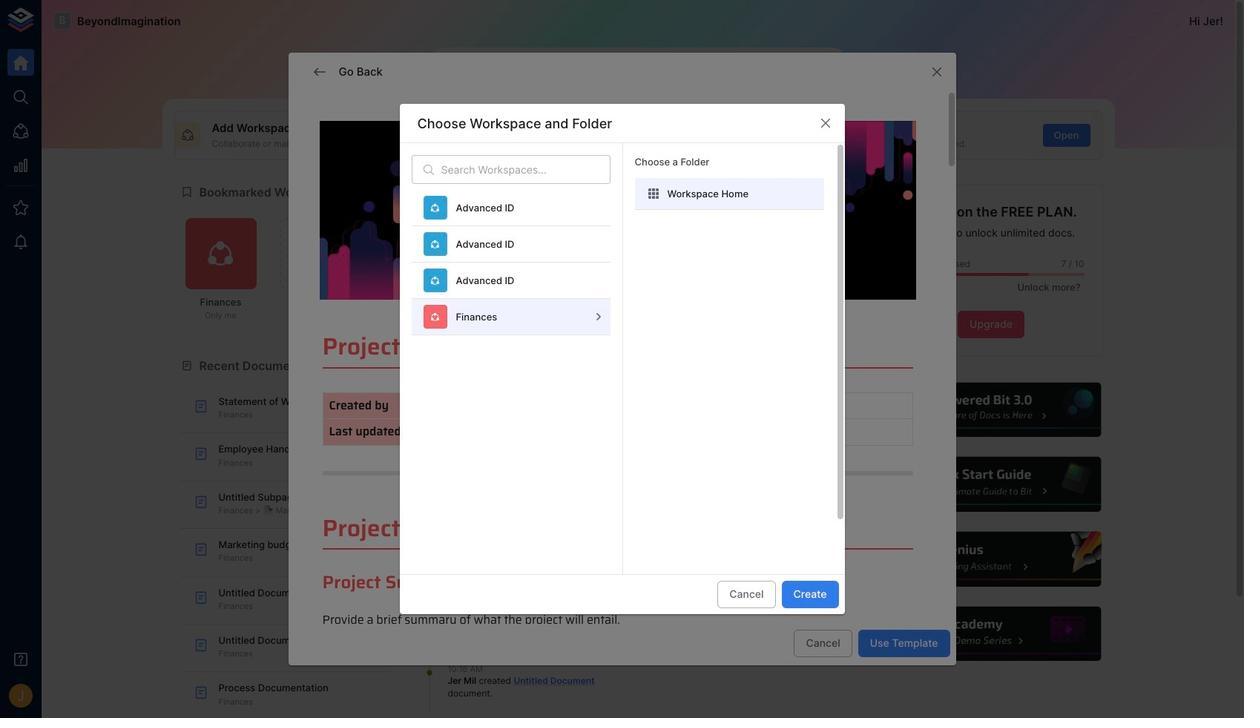 Task type: vqa. For each thing, say whether or not it's contained in the screenshot.
'Search Workspaces...' text box
yes



Task type: describe. For each thing, give the bounding box(es) containing it.
2 help image from the top
[[879, 455, 1103, 514]]



Task type: locate. For each thing, give the bounding box(es) containing it.
dialog
[[288, 53, 956, 718], [399, 104, 845, 623]]

Search Workspaces... text field
[[441, 155, 610, 184]]

3 help image from the top
[[879, 530, 1103, 589]]

1 help image from the top
[[879, 380, 1103, 439]]

help image
[[879, 380, 1103, 439], [879, 455, 1103, 514], [879, 530, 1103, 589], [879, 605, 1103, 663]]

4 help image from the top
[[879, 605, 1103, 663]]



